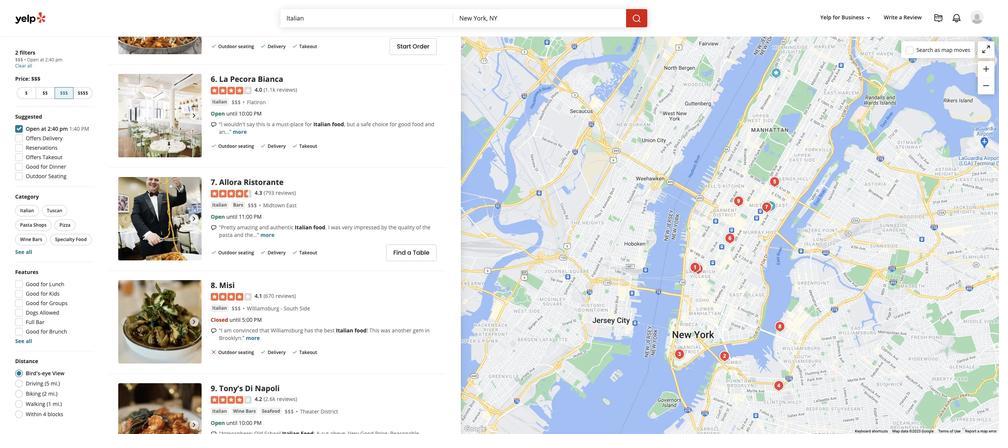 Task type: locate. For each thing, give the bounding box(es) containing it.
pm right 1:40
[[81, 125, 89, 132]]

wine down 4.2 star rating image
[[233, 408, 245, 414]]

1 vertical spatial 2:40
[[48, 125, 58, 132]]

the
[[254, 17, 262, 25], [389, 224, 397, 231], [423, 224, 431, 231], [315, 327, 323, 334]]

and inside , but a safe choice for good food and an..."
[[425, 121, 435, 128]]

1 10:00 from the top
[[239, 110, 252, 117]]

1 vertical spatial williamsburg
[[271, 327, 303, 334]]

1 open until 10:00 pm from the top
[[211, 110, 262, 117]]

0 vertical spatial see
[[15, 248, 24, 256]]

suggested
[[15, 113, 42, 120]]

for up good for kids on the bottom left of the page
[[41, 281, 48, 288]]

until down wine bars link
[[226, 419, 237, 427]]

reviews) for 7 . allora ristorante
[[276, 189, 296, 197]]

seating down brooklyn."
[[238, 349, 254, 356]]

of
[[416, 224, 421, 231], [950, 429, 954, 433]]

open right •
[[27, 56, 39, 63]]

good for good for lunch
[[26, 281, 39, 288]]

3 seating from the top
[[238, 250, 254, 256]]

tony's di napoli image
[[731, 194, 747, 209]]

convinced
[[233, 327, 258, 334]]

the right by
[[389, 224, 397, 231]]

10:00 up say
[[239, 110, 252, 117]]

next image for 8 . misi
[[190, 318, 199, 327]]

0 vertical spatial offers
[[26, 135, 41, 142]]

reviews) for 9 . tony's di napoli
[[277, 396, 297, 403]]

2 vertical spatial mi.)
[[53, 400, 62, 408]]

0 vertical spatial see all button
[[15, 248, 32, 256]]

italian link down 4.2 star rating image
[[211, 408, 229, 415]]

0 horizontal spatial la pecora bianca image
[[118, 74, 202, 158]]

1 vertical spatial was
[[381, 327, 391, 334]]

1 horizontal spatial bars
[[233, 202, 243, 208]]

reviews) up "-"
[[276, 293, 296, 300]]

safe
[[361, 121, 371, 128]]

outdoor down the "hands
[[218, 43, 237, 50]]

outdoor down good for dinner
[[26, 173, 47, 180]]

reviews)
[[277, 86, 297, 93], [276, 189, 296, 197], [276, 293, 296, 300], [277, 396, 297, 403]]

italian link up closed
[[211, 304, 229, 312]]

at inside 2 filters $$$ • open at 2:40 pm clear all
[[40, 56, 44, 63]]

0 horizontal spatial bars
[[32, 236, 42, 243]]

bar
[[36, 318, 44, 326]]

williamsburg down 4.1
[[247, 305, 279, 312]]

0 vertical spatial bars
[[233, 202, 243, 208]]

1 see from the top
[[15, 248, 24, 256]]

0 horizontal spatial wine bars
[[20, 236, 42, 243]]

1 vertical spatial mi.)
[[48, 390, 57, 397]]

mi.) for driving (5 mi.)
[[51, 380, 60, 387]]

open until 10:00 pm for tony's
[[211, 419, 262, 427]]

cecconi's dumbo image
[[717, 349, 733, 364]]

0 vertical spatial 16 speech v2 image
[[211, 122, 217, 128]]

option group containing distance
[[13, 358, 94, 420]]

was right 'i' at bottom
[[331, 224, 341, 231]]

1 offers from the top
[[26, 135, 41, 142]]

bird's-
[[26, 370, 42, 377]]

wine bars inside wine bars link
[[233, 408, 256, 414]]

2 vertical spatial all
[[26, 337, 32, 345]]

all inside 2 filters $$$ • open at 2:40 pm clear all
[[27, 63, 32, 69]]

italian link
[[211, 98, 229, 106], [211, 201, 229, 209], [211, 304, 229, 312], [211, 408, 229, 415]]

0 horizontal spatial map
[[942, 46, 953, 53]]

outdoor seating
[[26, 173, 66, 180]]

4 italian link from the top
[[211, 408, 229, 415]]

pm up price: $$$ group
[[55, 56, 62, 63]]

1 vertical spatial pm
[[60, 125, 68, 132]]

tony's
[[219, 384, 243, 394]]

for for brunch
[[41, 328, 48, 335]]

2:40 up offers delivery
[[48, 125, 58, 132]]

delivery down "i wouldn't say this is a must-place for italian food
[[268, 143, 286, 149]]

2 previous image from the top
[[121, 318, 130, 327]]

reviews) for 8 . misi
[[276, 293, 296, 300]]

bars down shops
[[32, 236, 42, 243]]

1 vertical spatial offers
[[26, 154, 41, 161]]

bars inside "group"
[[32, 236, 42, 243]]

midtown
[[263, 202, 285, 209]]

0 vertical spatial and
[[425, 121, 435, 128]]

for down offers takeout
[[41, 163, 48, 170]]

good down good for lunch
[[26, 290, 39, 297]]

2 vertical spatial previous image
[[121, 421, 130, 430]]

0 horizontal spatial and
[[234, 231, 244, 238]]

3 italian link from the top
[[211, 304, 229, 312]]

16 checkmark v2 image down this
[[260, 143, 266, 149]]

for for business
[[833, 14, 841, 21]]

pasta shops
[[20, 222, 47, 228]]

1 vertical spatial see all button
[[15, 337, 32, 345]]

write a review link
[[881, 11, 925, 24]]

italian up closed
[[212, 305, 227, 311]]

pm inside "group"
[[60, 125, 68, 132]]

map right as
[[942, 46, 953, 53]]

1 vertical spatial more
[[261, 231, 275, 238]]

2:40 inside 2 filters $$$ • open at 2:40 pm clear all
[[45, 56, 54, 63]]

distance
[[15, 358, 38, 365]]

pm left 1:40
[[60, 125, 68, 132]]

see up features
[[15, 248, 24, 256]]

terms of use link
[[939, 429, 961, 433]]

was inside ! this was another gem in brooklyn."
[[381, 327, 391, 334]]

4 good from the top
[[26, 300, 39, 307]]

0 vertical spatial next image
[[190, 111, 199, 120]]

mi.) right (5
[[51, 380, 60, 387]]

0 vertical spatial see all
[[15, 248, 32, 256]]

bars down 4.2
[[246, 408, 256, 414]]

4 slideshow element from the top
[[118, 384, 202, 434]]

open at 2:40 pm 1:40 pm
[[26, 125, 89, 132]]

0 vertical spatial 2:40
[[45, 56, 54, 63]]

next image
[[190, 111, 199, 120], [190, 318, 199, 327]]

None search field
[[281, 9, 649, 27]]

2 10:00 from the top
[[239, 419, 252, 427]]

see all down full
[[15, 337, 32, 345]]

wine bars button down 4.2 star rating image
[[232, 408, 257, 415]]

good for groups
[[26, 300, 68, 307]]

wine bars down 4.2 star rating image
[[233, 408, 256, 414]]

and right good
[[425, 121, 435, 128]]

best
[[324, 327, 335, 334]]

was for misi
[[381, 327, 391, 334]]

pm for 8 . misi
[[254, 316, 262, 323]]

1 vertical spatial next image
[[190, 421, 199, 430]]

reservations
[[26, 144, 58, 151]]

2 next image from the top
[[190, 318, 199, 327]]

reviews) up east
[[276, 189, 296, 197]]

open up 16 speech v2 icon
[[211, 419, 225, 427]]

reviews) right the (2.6k
[[277, 396, 297, 403]]

1 16 speech v2 image from the top
[[211, 122, 217, 128]]

see all for features
[[15, 337, 32, 345]]

all right •
[[27, 63, 32, 69]]

good for kids
[[26, 290, 60, 297]]

more link for pecora
[[233, 128, 247, 135]]

until for tony's
[[226, 419, 237, 427]]

takeout inside "group"
[[43, 154, 63, 161]]

delivery down best
[[268, 43, 286, 50]]

1 horizontal spatial none field
[[460, 14, 620, 22]]

map for moves
[[942, 46, 953, 53]]

1 vertical spatial previous image
[[121, 318, 130, 327]]

option group
[[13, 358, 94, 420]]

1 vertical spatial at
[[41, 125, 46, 132]]

until left 5:00
[[230, 316, 241, 323]]

16 checkmark v2 image
[[260, 43, 266, 49], [292, 43, 298, 49], [211, 143, 217, 149], [292, 143, 298, 149], [211, 249, 217, 256], [260, 349, 266, 355], [292, 349, 298, 355]]

business
[[842, 14, 864, 21]]

previous image for 6
[[121, 111, 130, 120]]

0 vertical spatial next image
[[190, 214, 199, 223]]

until for allora
[[226, 213, 237, 220]]

1 horizontal spatial wine bars button
[[232, 408, 257, 415]]

see
[[15, 248, 24, 256], [15, 337, 24, 345]]

delivery
[[268, 43, 286, 50], [43, 135, 63, 142], [268, 143, 286, 149], [268, 250, 286, 256], [268, 349, 286, 356]]

2 horizontal spatial and
[[425, 121, 435, 128]]

0 horizontal spatial wine bars button
[[15, 234, 47, 245]]

1 vertical spatial next image
[[190, 318, 199, 327]]

italian
[[277, 17, 294, 25], [212, 99, 227, 105], [314, 121, 331, 128], [212, 202, 227, 208], [20, 207, 34, 214], [295, 224, 312, 231], [212, 305, 227, 311], [336, 327, 353, 334], [212, 408, 227, 414]]

2 good from the top
[[26, 281, 39, 288]]

a right find
[[407, 248, 411, 257]]

1 vertical spatial see all
[[15, 337, 32, 345]]

see all button up features
[[15, 248, 32, 256]]

0 vertical spatial previous image
[[121, 111, 130, 120]]

2 offers from the top
[[26, 154, 41, 161]]

mi.) right (2
[[48, 390, 57, 397]]

. for misi
[[215, 280, 217, 291]]

yelp
[[821, 14, 832, 21]]

1 good from the top
[[26, 163, 39, 170]]

terms of use
[[939, 429, 961, 433]]

2 "i from the top
[[219, 327, 222, 334]]

all for category
[[26, 248, 32, 256]]

write a review
[[884, 14, 922, 21]]

0 horizontal spatial wine
[[20, 236, 31, 243]]

next image
[[190, 214, 199, 223], [190, 421, 199, 430]]

ristorante
[[244, 177, 284, 187]]

. inside . i was very impressed by the quality of the pasta and the..."
[[325, 224, 327, 231]]

0 vertical spatial pm
[[55, 56, 62, 63]]

shops
[[33, 222, 47, 228]]

0 horizontal spatial of
[[416, 224, 421, 231]]

for down bar
[[41, 328, 48, 335]]

l'artusi image
[[688, 260, 703, 275]]

3 previous image from the top
[[121, 421, 130, 430]]

dogs allowed
[[26, 309, 59, 316]]

0 vertical spatial at
[[40, 56, 44, 63]]

until up wouldn't
[[226, 110, 237, 117]]

2 next image from the top
[[190, 421, 199, 430]]

1 vertical spatial wine bars
[[233, 408, 256, 414]]

di
[[245, 384, 253, 394]]

1 next image from the top
[[190, 111, 199, 120]]

napoli
[[255, 384, 280, 394]]

2 see all from the top
[[15, 337, 32, 345]]

1 horizontal spatial and
[[259, 224, 269, 231]]

am
[[224, 327, 232, 334]]

1 vertical spatial all
[[26, 248, 32, 256]]

4.3 (793 reviews)
[[255, 189, 296, 197]]

16 speech v2 image left wouldn't
[[211, 122, 217, 128]]

more link down the convinced
[[246, 334, 260, 342]]

a right but
[[357, 121, 360, 128]]

a
[[899, 14, 903, 21], [272, 121, 275, 128], [357, 121, 360, 128], [407, 248, 411, 257], [978, 429, 980, 433]]

1 vertical spatial "i
[[219, 327, 222, 334]]

pm inside 2 filters $$$ • open at 2:40 pm clear all
[[55, 56, 62, 63]]

next image for 7 . allora ristorante
[[190, 214, 199, 223]]

1 see all from the top
[[15, 248, 32, 256]]

this
[[370, 327, 380, 334]]

0 vertical spatial was
[[331, 224, 341, 231]]

misi image
[[118, 280, 202, 364]]

mi.) right (1
[[53, 400, 62, 408]]

of right quality
[[416, 224, 421, 231]]

0 horizontal spatial was
[[331, 224, 341, 231]]

good
[[398, 121, 411, 128]]

16 speech v2 image
[[211, 431, 217, 434]]

by
[[381, 224, 387, 231]]

price: $$$ group
[[15, 75, 94, 100]]

a right report in the right of the page
[[978, 429, 980, 433]]

2 see from the top
[[15, 337, 24, 345]]

1 horizontal spatial wine bars
[[233, 408, 256, 414]]

italian link down 4 star rating image
[[211, 98, 229, 106]]

search image
[[632, 14, 642, 23]]

see all button for features
[[15, 337, 32, 345]]

for down good for lunch
[[41, 290, 48, 297]]

1 vertical spatial 16 speech v2 image
[[211, 225, 217, 231]]

see all button down full
[[15, 337, 32, 345]]

$$$ inside button
[[60, 90, 68, 96]]

2 open until 10:00 pm from the top
[[211, 419, 262, 427]]

italian down the category
[[20, 207, 34, 214]]

outdoor seating down the "hands
[[218, 43, 254, 50]]

open for 7
[[211, 213, 225, 220]]

None field
[[287, 14, 447, 22], [460, 14, 620, 22]]

0 vertical spatial open until 10:00 pm
[[211, 110, 262, 117]]

serafina image
[[769, 66, 784, 81]]

$$$ left •
[[15, 56, 23, 63]]

0 horizontal spatial none field
[[287, 14, 447, 22]]

bars up open until 11:00 pm
[[233, 202, 243, 208]]

for for dinner
[[41, 163, 48, 170]]

clear
[[15, 63, 26, 69]]

3 slideshow element from the top
[[118, 280, 202, 364]]

0 vertical spatial "i
[[219, 121, 222, 128]]

good down features
[[26, 281, 39, 288]]

pm down wine bars link
[[254, 419, 262, 427]]

1 vertical spatial map
[[981, 429, 988, 433]]

la
[[219, 74, 228, 84]]

•
[[24, 56, 26, 63]]

0 vertical spatial more link
[[233, 128, 247, 135]]

all
[[27, 63, 32, 69], [26, 248, 32, 256], [26, 337, 32, 345]]

allowed
[[40, 309, 59, 316]]

outdoor seating down an..."
[[218, 143, 254, 149]]

5:00
[[242, 316, 253, 323]]

1 horizontal spatial wine
[[233, 408, 245, 414]]

group containing suggested
[[13, 113, 94, 182]]

1 vertical spatial open until 10:00 pm
[[211, 419, 262, 427]]

impressed
[[354, 224, 380, 231]]

wine bars down pasta shops button
[[20, 236, 42, 243]]

1 vertical spatial 10:00
[[239, 419, 252, 427]]

wine bars button
[[15, 234, 47, 245], [232, 408, 257, 415]]

8
[[211, 280, 215, 291]]

in
[[425, 327, 430, 334]]

but
[[347, 121, 355, 128]]

1 none field from the left
[[287, 14, 447, 22]]

previous image
[[121, 111, 130, 120], [121, 318, 130, 327], [121, 421, 130, 430]]

1 italian link from the top
[[211, 98, 229, 106]]

0 vertical spatial map
[[942, 46, 953, 53]]

map for error
[[981, 429, 988, 433]]

$$$ up 11:00
[[248, 202, 257, 209]]

map region
[[407, 0, 999, 434]]

was for allora ristorante
[[331, 224, 341, 231]]

tony's di napoli link
[[219, 384, 280, 394]]

1 slideshow element from the top
[[118, 74, 202, 158]]

0 vertical spatial all
[[27, 63, 32, 69]]

bars button
[[232, 201, 245, 209]]

a inside , but a safe choice for good food and an..."
[[357, 121, 360, 128]]

group containing features
[[13, 268, 94, 345]]

group
[[978, 61, 995, 94], [13, 113, 94, 182], [14, 193, 94, 256], [13, 268, 94, 345]]

2:40
[[45, 56, 54, 63], [48, 125, 58, 132]]

wine inside "group"
[[20, 236, 31, 243]]

1 vertical spatial and
[[259, 224, 269, 231]]

1 vertical spatial bars
[[32, 236, 42, 243]]

1 previous image from the top
[[121, 111, 130, 120]]

1 "i from the top
[[219, 121, 222, 128]]

none field find
[[287, 14, 447, 22]]

1 vertical spatial la pecora bianca image
[[723, 231, 738, 246]]

0 vertical spatial 10:00
[[239, 110, 252, 117]]

1 vertical spatial wine
[[233, 408, 245, 414]]

map data ©2023 google
[[893, 429, 934, 433]]

full
[[26, 318, 34, 326]]

for down good for kids on the bottom left of the page
[[41, 300, 48, 307]]

1 horizontal spatial la pecora bianca image
[[723, 231, 738, 246]]

2 see all button from the top
[[15, 337, 32, 345]]

open for 9
[[211, 419, 225, 427]]

blocks
[[48, 411, 63, 418]]

seating down the..."
[[238, 250, 254, 256]]

slideshow element
[[118, 74, 202, 158], [118, 177, 202, 261], [118, 280, 202, 364], [118, 384, 202, 434]]

the right has on the bottom left
[[315, 327, 323, 334]]

0 vertical spatial more
[[233, 128, 247, 135]]

0 vertical spatial wine
[[20, 236, 31, 243]]

bars inside button
[[233, 202, 243, 208]]

1 next image from the top
[[190, 214, 199, 223]]

$$$ left $$$$
[[60, 90, 68, 96]]

barolo east image
[[764, 199, 779, 214]]

wine bars inside "group"
[[20, 236, 42, 243]]

5 good from the top
[[26, 328, 39, 335]]

slideshow element for 9
[[118, 384, 202, 434]]

for inside , but a safe choice for good food and an..."
[[390, 121, 397, 128]]

more link down "pretty amazing and authentic italian food
[[261, 231, 275, 238]]

6
[[211, 74, 215, 84]]

good for good for brunch
[[26, 328, 39, 335]]

food left but
[[332, 121, 344, 128]]

pm right 5:00
[[254, 316, 262, 323]]

"i for misi
[[219, 327, 222, 334]]

was right this
[[381, 327, 391, 334]]

10:00 down wine bars link
[[239, 419, 252, 427]]

allora
[[219, 177, 242, 187]]

2 slideshow element from the top
[[118, 177, 202, 261]]

"i for la pecora bianca
[[219, 121, 222, 128]]

0 vertical spatial wine bars
[[20, 236, 42, 243]]

16 close v2 image
[[211, 349, 217, 355]]

food inside , but a safe choice for good food and an..."
[[412, 121, 424, 128]]

2 none field from the left
[[460, 14, 620, 22]]

16 checkmark v2 image
[[211, 43, 217, 49], [260, 143, 266, 149], [260, 249, 266, 256], [292, 249, 298, 256]]

open for 6
[[211, 110, 225, 117]]

2 vertical spatial 16 speech v2 image
[[211, 328, 217, 334]]

reviews) for 6 . la pecora bianca
[[277, 86, 297, 93]]

good for good for dinner
[[26, 163, 39, 170]]

seating
[[48, 173, 66, 180]]

4.1 star rating image
[[211, 293, 252, 301]]

wine bars for topmost wine bars button
[[20, 236, 42, 243]]

. left the la
[[215, 74, 217, 84]]

south
[[284, 305, 298, 312]]

brooklyn."
[[219, 334, 245, 342]]

pm right 11:00
[[254, 213, 262, 220]]

wine bars button down pasta shops button
[[15, 234, 47, 245]]

good for good for kids
[[26, 290, 39, 297]]

has
[[305, 327, 313, 334]]

allora ristorante image
[[759, 200, 775, 215]]

see for features
[[15, 337, 24, 345]]

slideshow element for 8
[[118, 280, 202, 364]]

at inside "group"
[[41, 125, 46, 132]]

2 vertical spatial and
[[234, 231, 244, 238]]

good up dogs
[[26, 300, 39, 307]]

for inside button
[[833, 14, 841, 21]]

1 vertical spatial more link
[[261, 231, 275, 238]]

0 vertical spatial of
[[416, 224, 421, 231]]

choice
[[373, 121, 388, 128]]

.
[[215, 74, 217, 84], [215, 177, 217, 187], [325, 224, 327, 231], [215, 280, 217, 291], [215, 384, 217, 394]]

offers takeout
[[26, 154, 63, 161]]

2:40 right •
[[45, 56, 54, 63]]

see all up features
[[15, 248, 32, 256]]

williamsburg left has on the bottom left
[[271, 327, 303, 334]]

outdoor seating down pasta
[[218, 250, 254, 256]]

outdoor down pasta
[[218, 250, 237, 256]]

0 vertical spatial la pecora bianca image
[[118, 74, 202, 158]]

misi
[[219, 280, 235, 291]]

outdoor seating
[[218, 43, 254, 50], [218, 143, 254, 149], [218, 250, 254, 256], [218, 349, 254, 356]]

2 16 speech v2 image from the top
[[211, 225, 217, 231]]

more down "pretty amazing and authentic italian food
[[261, 231, 275, 238]]

previous image
[[121, 214, 130, 223]]

4.3
[[255, 189, 262, 197]]

2 vertical spatial bars
[[246, 408, 256, 414]]

. left misi
[[215, 280, 217, 291]]

1 vertical spatial of
[[950, 429, 954, 433]]

1 vertical spatial see
[[15, 337, 24, 345]]

1 horizontal spatial of
[[950, 429, 954, 433]]

1 horizontal spatial was
[[381, 327, 391, 334]]

0 vertical spatial mi.)
[[51, 380, 60, 387]]

2 horizontal spatial bars
[[246, 408, 256, 414]]

16 speech v2 image down closed
[[211, 328, 217, 334]]

9 . tony's di napoli
[[211, 384, 280, 394]]

16 speech v2 image
[[211, 122, 217, 128], [211, 225, 217, 231], [211, 328, 217, 334]]

say
[[247, 121, 255, 128]]

pm inside "group"
[[81, 125, 89, 132]]

clear all link
[[15, 63, 32, 69]]

theater district
[[300, 408, 338, 415]]

la pecora bianca image
[[118, 74, 202, 158], [723, 231, 738, 246]]

1 see all button from the top
[[15, 248, 32, 256]]

open until 10:00 pm
[[211, 110, 262, 117], [211, 419, 262, 427]]

keyboard
[[855, 429, 871, 433]]

more for ristorante
[[261, 231, 275, 238]]

antica ristorante image
[[672, 347, 687, 362]]

. i was very impressed by the quality of the pasta and the..."
[[219, 224, 431, 238]]

1 horizontal spatial map
[[981, 429, 988, 433]]

was inside . i was very impressed by the quality of the pasta and the..."
[[331, 224, 341, 231]]

2
[[15, 49, 18, 56]]

3 good from the top
[[26, 290, 39, 297]]

"i up an..."
[[219, 121, 222, 128]]

a for find
[[407, 248, 411, 257]]



Task type: vqa. For each thing, say whether or not it's contained in the screenshot.
Home Services's 24 chevron down v2 image
no



Task type: describe. For each thing, give the bounding box(es) containing it.
4.2 star rating image
[[211, 396, 252, 404]]

a for report
[[978, 429, 980, 433]]

2:40 inside "group"
[[48, 125, 58, 132]]

pm for 6 . la pecora bianca
[[254, 110, 262, 117]]

16 checkmark v2 image up 6
[[211, 43, 217, 49]]

piccola cucina uptown image
[[118, 0, 202, 54]]

open inside "group"
[[26, 125, 40, 132]]

$
[[25, 90, 28, 96]]

10:00 for di
[[239, 419, 252, 427]]

2 vertical spatial more
[[246, 334, 260, 342]]

misi image
[[773, 319, 788, 334]]

piccola cucina uptown image
[[767, 174, 783, 190]]

groups
[[49, 300, 68, 307]]

search as map moves
[[917, 46, 971, 53]]

kids
[[49, 290, 60, 297]]

view
[[52, 370, 64, 377]]

pm for 7 . allora ristorante
[[254, 213, 262, 220]]

via carota image
[[691, 262, 706, 277]]

is
[[267, 121, 271, 128]]

(5
[[45, 380, 49, 387]]

lunch
[[49, 281, 64, 288]]

bianca
[[258, 74, 283, 84]]

all for features
[[26, 337, 32, 345]]

Near text field
[[460, 14, 620, 22]]

driving
[[26, 380, 43, 387]]

delivery inside "group"
[[43, 135, 63, 142]]

see all button for category
[[15, 248, 32, 256]]

1 seating from the top
[[238, 43, 254, 50]]

wouldn't
[[224, 121, 245, 128]]

4.1 (670 reviews)
[[255, 293, 296, 300]]

good for good for groups
[[26, 300, 39, 307]]

1 outdoor seating from the top
[[218, 43, 254, 50]]

until for la
[[226, 110, 237, 117]]

mi.) for biking (2 mi.)
[[48, 390, 57, 397]]

2 vertical spatial more link
[[246, 334, 260, 342]]

italian right best
[[277, 17, 294, 25]]

$$$ up "closed until 5:00 pm"
[[232, 305, 241, 312]]

best
[[263, 17, 275, 25]]

$$$$ button
[[74, 87, 93, 99]]

authentic
[[270, 224, 294, 231]]

pasta
[[219, 231, 233, 238]]

dogs
[[26, 309, 38, 316]]

amazing
[[237, 224, 258, 231]]

"i wouldn't say this is a must-place for italian food
[[219, 121, 344, 128]]

more link for ristorante
[[261, 231, 275, 238]]

features
[[15, 268, 38, 276]]

the left best
[[254, 17, 262, 25]]

the..."
[[245, 231, 259, 238]]

italian down 4 star rating image
[[212, 99, 227, 105]]

16 checkmark v2 image down "pretty amazing and authentic italian food
[[260, 249, 266, 256]]

food left this
[[355, 327, 367, 334]]

notifications image
[[952, 14, 962, 23]]

the right quality
[[423, 224, 431, 231]]

food left 'i' at bottom
[[313, 224, 325, 231]]

16 chevron down v2 image
[[866, 15, 872, 21]]

as
[[935, 46, 940, 53]]

4.2
[[255, 396, 262, 403]]

pm for 9 . tony's di napoli
[[254, 419, 262, 427]]

tony's di napoli image
[[118, 384, 202, 434]]

good for lunch
[[26, 281, 64, 288]]

2 seating from the top
[[238, 143, 254, 149]]

category
[[15, 193, 39, 200]]

place
[[291, 121, 304, 128]]

wine bars for bottommost wine bars button
[[233, 408, 256, 414]]

group containing category
[[14, 193, 94, 256]]

. for la pecora bianca
[[215, 74, 217, 84]]

flatiron
[[247, 99, 266, 106]]

food right best
[[295, 17, 307, 25]]

1 vertical spatial wine bars button
[[232, 408, 257, 415]]

-
[[281, 305, 282, 312]]

16 speech v2 image for pecora
[[211, 122, 217, 128]]

find a table
[[393, 248, 430, 257]]

16 checkmark v2 image down authentic
[[292, 249, 298, 256]]

specialty food
[[55, 236, 87, 243]]

see for category
[[15, 248, 24, 256]]

allora ristorante link
[[219, 177, 284, 187]]

this
[[256, 121, 265, 128]]

4 outdoor seating from the top
[[218, 349, 254, 356]]

walking (1 mi.)
[[26, 400, 62, 408]]

zoom out image
[[982, 81, 991, 90]]

antica ristorante image
[[672, 347, 687, 362]]

Find text field
[[287, 14, 447, 22]]

eye
[[42, 370, 51, 377]]

previous image for 9
[[121, 421, 130, 430]]

williamsburg - south side
[[247, 305, 310, 312]]

mi.) for walking (1 mi.)
[[53, 400, 62, 408]]

"hands down the best italian food
[[219, 17, 307, 25]]

more for pecora
[[233, 128, 247, 135]]

projects image
[[934, 14, 943, 23]]

osteria brooklyn image
[[772, 378, 787, 394]]

must-
[[276, 121, 291, 128]]

start order link
[[390, 38, 437, 55]]

4.1
[[255, 293, 262, 300]]

within 4 blocks
[[26, 411, 63, 418]]

use
[[955, 429, 961, 433]]

0 vertical spatial williamsburg
[[247, 305, 279, 312]]

of inside . i was very impressed by the quality of the pasta and the..."
[[416, 224, 421, 231]]

1:40
[[69, 125, 80, 132]]

delivery down that
[[268, 349, 286, 356]]

for for kids
[[41, 290, 48, 297]]

outdoor down an..."
[[218, 143, 237, 149]]

expand map image
[[982, 45, 991, 54]]

italian right authentic
[[295, 224, 312, 231]]

offers for offers delivery
[[26, 135, 41, 142]]

italian inside "group"
[[20, 207, 34, 214]]

10:00 for pecora
[[239, 110, 252, 117]]

good for brunch
[[26, 328, 67, 335]]

delivery down "pretty amazing and authentic italian food
[[268, 250, 286, 256]]

open until 10:00 pm for la
[[211, 110, 262, 117]]

theater
[[300, 408, 319, 415]]

offers for offers takeout
[[26, 154, 41, 161]]

for right place
[[305, 121, 312, 128]]

moves
[[954, 46, 971, 53]]

6 . la pecora bianca
[[211, 74, 283, 84]]

zoom in image
[[982, 64, 991, 73]]

outdoor inside "group"
[[26, 173, 47, 180]]

(1
[[47, 400, 51, 408]]

"hands
[[219, 17, 237, 25]]

outdoor right 16 close v2 image
[[218, 349, 237, 356]]

christina o. image
[[971, 10, 984, 24]]

a for write
[[899, 14, 903, 21]]

pizza button
[[55, 220, 75, 231]]

$$$$
[[78, 90, 88, 96]]

italian button down 4.3 star rating image
[[211, 201, 229, 209]]

2 outdoor seating from the top
[[218, 143, 254, 149]]

closed
[[211, 316, 228, 323]]

slideshow element for 6
[[118, 74, 202, 158]]

$$
[[43, 90, 48, 96]]

quality
[[398, 224, 415, 231]]

italian right 'best'
[[336, 327, 353, 334]]

user actions element
[[815, 9, 995, 56]]

,
[[344, 121, 345, 128]]

italian left the ,
[[314, 121, 331, 128]]

(2
[[42, 390, 47, 397]]

3 outdoor seating from the top
[[218, 250, 254, 256]]

google image
[[463, 424, 488, 434]]

very
[[342, 224, 353, 231]]

and inside . i was very impressed by the quality of the pasta and the..."
[[234, 231, 244, 238]]

yelp for business
[[821, 14, 864, 21]]

3 16 speech v2 image from the top
[[211, 328, 217, 334]]

allora ristorante image
[[118, 177, 202, 261]]

terms
[[939, 429, 949, 433]]

$$$ inside 2 filters $$$ • open at 2:40 pm clear all
[[15, 56, 23, 63]]

slideshow element for 7
[[118, 177, 202, 261]]

map
[[893, 429, 900, 433]]

4.2 (2.6k reviews)
[[255, 396, 297, 403]]

0 vertical spatial wine bars button
[[15, 234, 47, 245]]

!
[[367, 327, 368, 334]]

see all for category
[[15, 248, 32, 256]]

4 star rating image
[[211, 87, 252, 94]]

italian button down 4 star rating image
[[211, 98, 229, 106]]

$$$ right price:
[[31, 75, 40, 82]]

next image for 6 . la pecora bianca
[[190, 111, 199, 120]]

$$$ down 4.2 (2.6k reviews)
[[285, 408, 294, 415]]

for for lunch
[[41, 281, 48, 288]]

driving (5 mi.)
[[26, 380, 60, 387]]

. for tony's di napoli
[[215, 384, 217, 394]]

italian down 4.2 star rating image
[[212, 408, 227, 414]]

italian button down the category
[[15, 205, 39, 217]]

4 seating from the top
[[238, 349, 254, 356]]

none field near
[[460, 14, 620, 22]]

previous image for 8
[[121, 318, 130, 327]]

open inside 2 filters $$$ • open at 2:40 pm clear all
[[27, 56, 39, 63]]

2 italian link from the top
[[211, 201, 229, 209]]

another
[[392, 327, 412, 334]]

2 filters $$$ • open at 2:40 pm clear all
[[15, 49, 62, 69]]

(1.1k
[[264, 86, 276, 93]]

. for allora ristorante
[[215, 177, 217, 187]]

4.0
[[255, 86, 262, 93]]

wine inside wine bars link
[[233, 408, 245, 414]]

a right is
[[272, 121, 275, 128]]

closed until 5:00 pm
[[211, 316, 262, 323]]

4.3 star rating image
[[211, 190, 252, 197]]

for for groups
[[41, 300, 48, 307]]

4
[[43, 411, 46, 418]]

bird's-eye view
[[26, 370, 64, 377]]

pasta
[[20, 222, 32, 228]]

italian button up closed
[[211, 304, 229, 312]]

italian down 4.3 star rating image
[[212, 202, 227, 208]]

until for misi
[[230, 316, 241, 323]]

$$$ down 4 star rating image
[[232, 99, 241, 106]]

tuscan
[[47, 207, 62, 214]]

tuscan button
[[42, 205, 67, 217]]

16 speech v2 image for ristorante
[[211, 225, 217, 231]]

(2.6k
[[264, 396, 276, 403]]

wine bars link
[[232, 408, 257, 415]]

google
[[922, 429, 934, 433]]

7
[[211, 177, 215, 187]]

italian button down 4.2 star rating image
[[211, 408, 229, 415]]

next image for 9 . tony's di napoli
[[190, 421, 199, 430]]

data
[[901, 429, 909, 433]]



